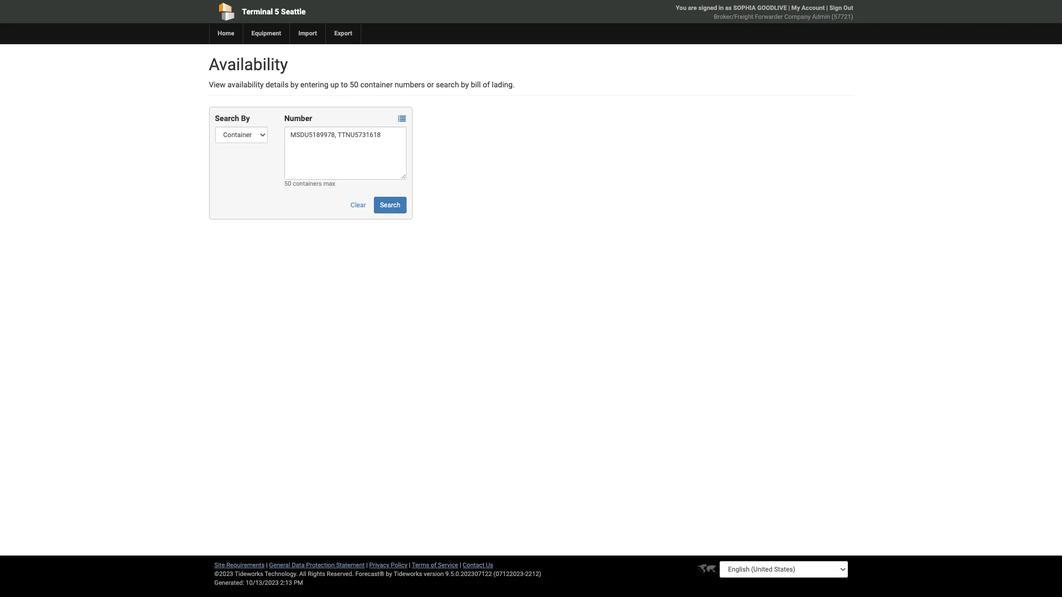 Task type: describe. For each thing, give the bounding box(es) containing it.
technology.
[[265, 571, 298, 578]]

all
[[299, 571, 306, 578]]

up
[[330, 80, 339, 89]]

are
[[688, 4, 697, 12]]

numbers
[[395, 80, 425, 89]]

out
[[843, 4, 853, 12]]

equipment link
[[243, 23, 290, 44]]

import link
[[290, 23, 325, 44]]

view availability details by entering up to 50 container numbers or search by bill of lading.
[[209, 80, 515, 89]]

general
[[269, 562, 290, 569]]

general data protection statement link
[[269, 562, 365, 569]]

search for search
[[380, 201, 400, 209]]

(07122023-
[[493, 571, 525, 578]]

you are signed in as sophia goodlive | my account | sign out broker/freight forwarder company admin (57721)
[[676, 4, 853, 20]]

privacy
[[369, 562, 389, 569]]

Number text field
[[284, 127, 406, 180]]

number
[[284, 114, 312, 123]]

generated:
[[214, 580, 244, 587]]

terms of service link
[[412, 562, 458, 569]]

search
[[436, 80, 459, 89]]

my account link
[[791, 4, 825, 12]]

in
[[719, 4, 724, 12]]

entering
[[300, 80, 328, 89]]

50 containers max
[[284, 180, 335, 188]]

my
[[791, 4, 800, 12]]

site requirements | general data protection statement | privacy policy | terms of service | contact us ©2023 tideworks technology. all rights reserved. forecast® by tideworks version 9.5.0.202307122 (07122023-2212) generated: 10/13/2023 2:13 pm
[[214, 562, 541, 587]]

5
[[275, 7, 279, 16]]

availability
[[227, 80, 264, 89]]

view
[[209, 80, 226, 89]]

contact us link
[[463, 562, 493, 569]]

sophia
[[733, 4, 756, 12]]

container
[[360, 80, 393, 89]]

home link
[[209, 23, 243, 44]]

| up forecast®
[[366, 562, 368, 569]]

goodlive
[[757, 4, 787, 12]]

bill
[[471, 80, 481, 89]]

10/13/2023
[[246, 580, 279, 587]]

privacy policy link
[[369, 562, 407, 569]]

terminal 5 seattle link
[[209, 0, 468, 23]]

search button
[[374, 197, 406, 214]]

containers
[[293, 180, 322, 188]]

of inside site requirements | general data protection statement | privacy policy | terms of service | contact us ©2023 tideworks technology. all rights reserved. forecast® by tideworks version 9.5.0.202307122 (07122023-2212) generated: 10/13/2023 2:13 pm
[[431, 562, 436, 569]]

clear
[[351, 201, 366, 209]]

broker/freight
[[714, 13, 753, 20]]

2 horizontal spatial by
[[461, 80, 469, 89]]

us
[[486, 562, 493, 569]]

import
[[298, 30, 317, 37]]

| left sign
[[826, 4, 828, 12]]

terms
[[412, 562, 429, 569]]



Task type: locate. For each thing, give the bounding box(es) containing it.
export link
[[325, 23, 361, 44]]

pm
[[294, 580, 303, 587]]

of right bill
[[483, 80, 490, 89]]

| left general at left
[[266, 562, 268, 569]]

or
[[427, 80, 434, 89]]

| up "9.5.0.202307122"
[[460, 562, 461, 569]]

sign
[[829, 4, 842, 12]]

1 horizontal spatial 50
[[350, 80, 358, 89]]

reserved.
[[327, 571, 354, 578]]

1 horizontal spatial by
[[386, 571, 392, 578]]

by
[[241, 114, 250, 123]]

site
[[214, 562, 225, 569]]

by right details
[[290, 80, 298, 89]]

search right the clear
[[380, 201, 400, 209]]

1 vertical spatial 50
[[284, 180, 291, 188]]

search
[[215, 114, 239, 123], [380, 201, 400, 209]]

terminal 5 seattle
[[242, 7, 306, 16]]

| left my
[[788, 4, 790, 12]]

availability
[[209, 55, 288, 74]]

of
[[483, 80, 490, 89], [431, 562, 436, 569]]

by left bill
[[461, 80, 469, 89]]

version
[[424, 571, 444, 578]]

2212)
[[525, 571, 541, 578]]

0 vertical spatial search
[[215, 114, 239, 123]]

search by
[[215, 114, 250, 123]]

©2023 tideworks
[[214, 571, 263, 578]]

forecast®
[[355, 571, 384, 578]]

statement
[[336, 562, 365, 569]]

data
[[292, 562, 305, 569]]

50 left containers
[[284, 180, 291, 188]]

9.5.0.202307122
[[445, 571, 492, 578]]

search inside button
[[380, 201, 400, 209]]

tideworks
[[394, 571, 422, 578]]

by down privacy policy link
[[386, 571, 392, 578]]

| up tideworks on the bottom left
[[409, 562, 410, 569]]

contact
[[463, 562, 484, 569]]

0 vertical spatial of
[[483, 80, 490, 89]]

seattle
[[281, 7, 306, 16]]

policy
[[391, 562, 407, 569]]

terminal
[[242, 7, 273, 16]]

details
[[266, 80, 289, 89]]

as
[[725, 4, 732, 12]]

you
[[676, 4, 686, 12]]

company
[[784, 13, 811, 20]]

equipment
[[251, 30, 281, 37]]

lading.
[[492, 80, 515, 89]]

|
[[788, 4, 790, 12], [826, 4, 828, 12], [266, 562, 268, 569], [366, 562, 368, 569], [409, 562, 410, 569], [460, 562, 461, 569]]

show list image
[[398, 115, 406, 123]]

signed
[[698, 4, 717, 12]]

sign out link
[[829, 4, 853, 12]]

1 vertical spatial of
[[431, 562, 436, 569]]

requirements
[[226, 562, 265, 569]]

50 right to
[[350, 80, 358, 89]]

site requirements link
[[214, 562, 265, 569]]

0 horizontal spatial of
[[431, 562, 436, 569]]

to
[[341, 80, 348, 89]]

0 vertical spatial 50
[[350, 80, 358, 89]]

rights
[[308, 571, 325, 578]]

service
[[438, 562, 458, 569]]

account
[[802, 4, 825, 12]]

1 vertical spatial search
[[380, 201, 400, 209]]

export
[[334, 30, 352, 37]]

0 horizontal spatial search
[[215, 114, 239, 123]]

1 horizontal spatial of
[[483, 80, 490, 89]]

search for search by
[[215, 114, 239, 123]]

search left by
[[215, 114, 239, 123]]

2:13
[[280, 580, 292, 587]]

50
[[350, 80, 358, 89], [284, 180, 291, 188]]

clear button
[[345, 197, 372, 214]]

by inside site requirements | general data protection statement | privacy policy | terms of service | contact us ©2023 tideworks technology. all rights reserved. forecast® by tideworks version 9.5.0.202307122 (07122023-2212) generated: 10/13/2023 2:13 pm
[[386, 571, 392, 578]]

of up version
[[431, 562, 436, 569]]

max
[[323, 180, 335, 188]]

(57721)
[[832, 13, 853, 20]]

protection
[[306, 562, 335, 569]]

1 horizontal spatial search
[[380, 201, 400, 209]]

forwarder
[[755, 13, 783, 20]]

0 horizontal spatial by
[[290, 80, 298, 89]]

by
[[290, 80, 298, 89], [461, 80, 469, 89], [386, 571, 392, 578]]

admin
[[812, 13, 830, 20]]

home
[[218, 30, 234, 37]]

0 horizontal spatial 50
[[284, 180, 291, 188]]



Task type: vqa. For each thing, say whether or not it's contained in the screenshot.
'Data'
yes



